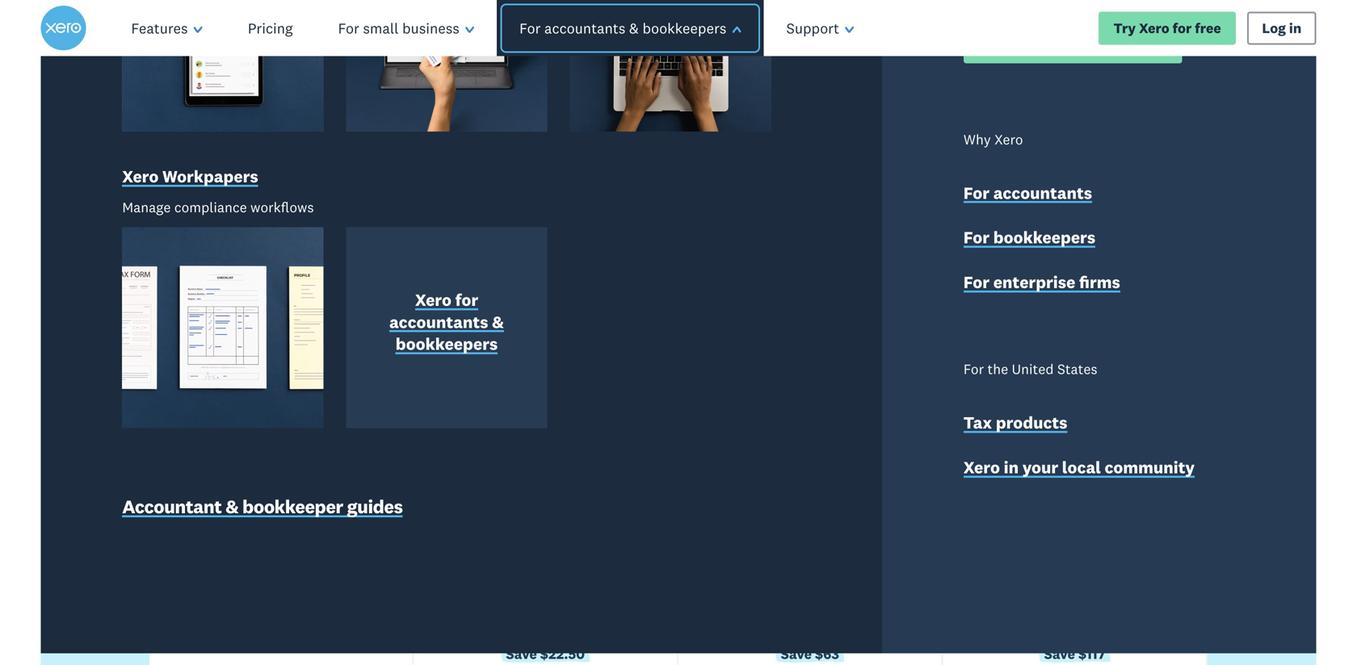 Task type: locate. For each thing, give the bounding box(es) containing it.
3 left months
[[563, 219, 577, 251]]

xero
[[1139, 19, 1170, 37], [995, 131, 1023, 148], [122, 166, 159, 187], [965, 219, 1018, 251], [415, 290, 452, 311], [964, 457, 1000, 478]]

1 horizontal spatial accountants
[[544, 19, 626, 38]]

0 horizontal spatial free
[[727, 219, 772, 251]]

for down on
[[455, 290, 478, 311]]

0 vertical spatial your
[[665, 113, 804, 197]]

save left $22.50
[[506, 646, 537, 663]]

the
[[1032, 38, 1054, 55], [988, 361, 1008, 378]]

for bookkeepers link
[[964, 227, 1096, 252]]

save $63
[[781, 646, 839, 663]]

0 horizontal spatial the
[[988, 361, 1008, 378]]

the left united at the right bottom of page
[[988, 361, 1008, 378]]

tax products link
[[964, 412, 1068, 437]]

50% right on
[[465, 219, 517, 251]]

0 horizontal spatial bookkeepers
[[396, 334, 498, 355]]

save left $117
[[1044, 646, 1075, 663]]

free left log in the right of the page
[[1195, 19, 1221, 37]]

set
[[1024, 219, 1060, 251]]

support
[[787, 19, 839, 38]]

0 horizontal spatial &
[[226, 495, 239, 519]]

off
[[779, 411, 800, 432]]

for right off
[[804, 411, 827, 432]]

save left "$63"
[[781, 646, 812, 663]]

1 vertical spatial accountants
[[993, 182, 1092, 203]]

0 horizontal spatial in
[[1004, 457, 1019, 478]]

0 horizontal spatial 3
[[563, 219, 577, 251]]

0 vertical spatial 3
[[563, 219, 577, 251]]

2 horizontal spatial accountants
[[993, 182, 1092, 203]]

for accountants link
[[964, 182, 1092, 207]]

xero up manage
[[122, 166, 159, 187]]

in down tax products link
[[1004, 457, 1019, 478]]

don't miss out on 50% for 3 months and free support getting xero set up.
[[255, 219, 1103, 251]]

1 horizontal spatial the
[[1032, 38, 1054, 55]]

2 vertical spatial accountants
[[389, 312, 488, 333]]

save $117
[[1044, 646, 1105, 663]]

save for save $63
[[781, 646, 812, 663]]

1 vertical spatial &
[[492, 312, 504, 333]]

accountant & bookkeeper guides
[[122, 495, 403, 519]]

the for for
[[988, 361, 1008, 378]]

bookkeepers
[[643, 19, 727, 38], [993, 227, 1096, 248], [396, 334, 498, 355]]

0 vertical spatial the
[[1032, 38, 1054, 55]]

for
[[338, 19, 359, 38], [519, 19, 541, 38], [964, 182, 990, 203], [964, 227, 990, 248], [964, 272, 990, 293], [964, 361, 984, 378]]

small
[[363, 19, 399, 38]]

the inside explore the partner program link
[[1032, 38, 1054, 55]]

xero in your local community
[[964, 457, 1195, 478]]

1 horizontal spatial 50%
[[741, 411, 775, 432]]

in right log in the right of the page
[[1289, 19, 1302, 37]]

0 vertical spatial 50%
[[465, 219, 517, 251]]

and
[[678, 219, 721, 251]]

for accountants
[[964, 182, 1092, 203]]

$117
[[1078, 646, 1105, 663]]

3 save from the left
[[1044, 646, 1075, 663]]

50% left off
[[741, 411, 775, 432]]

xero down the tax
[[964, 457, 1000, 478]]

for for for the united states
[[964, 361, 984, 378]]

for small business
[[338, 19, 460, 38]]

0 vertical spatial accountants
[[544, 19, 626, 38]]

xero left set
[[965, 219, 1018, 251]]

free
[[1195, 19, 1221, 37], [727, 219, 772, 251]]

guides
[[347, 495, 403, 519]]

accountants inside xero for accountants & bookkeepers
[[389, 312, 488, 333]]

xero down on
[[415, 290, 452, 311]]

1 horizontal spatial 3
[[831, 411, 840, 432]]

xero workpapers link
[[122, 166, 258, 191]]

& inside accountant & bookkeeper guides link
[[226, 495, 239, 519]]

xero for accountants & bookkeepers
[[389, 290, 504, 355]]

1 horizontal spatial save
[[781, 646, 812, 663]]

1 vertical spatial in
[[1004, 457, 1019, 478]]

try xero for free
[[1114, 19, 1221, 37]]

suit
[[533, 113, 650, 197]]

for accountants & bookkeepers button
[[491, 0, 770, 57]]

3 left months*
[[831, 411, 840, 432]]

get
[[709, 411, 737, 432]]

3
[[563, 219, 577, 251], [831, 411, 840, 432]]

1 horizontal spatial &
[[492, 312, 504, 333]]

try
[[1114, 19, 1136, 37]]

the left partner
[[1032, 38, 1054, 55]]

1 vertical spatial the
[[988, 361, 1008, 378]]

for for for small business
[[338, 19, 359, 38]]

for bookkeepers
[[964, 227, 1096, 248]]

0 horizontal spatial 50%
[[465, 219, 517, 251]]

xero inside xero for accountants & bookkeepers
[[415, 290, 452, 311]]

2 horizontal spatial &
[[629, 19, 639, 38]]

features button
[[109, 0, 225, 57]]

1 horizontal spatial in
[[1289, 19, 1302, 37]]

free right and
[[727, 219, 772, 251]]

1 vertical spatial bookkeepers
[[993, 227, 1096, 248]]

accountants
[[544, 19, 626, 38], [993, 182, 1092, 203], [389, 312, 488, 333]]

1 save from the left
[[506, 646, 537, 663]]

for for for bookkeepers
[[964, 227, 990, 248]]

manage compliance workflows
[[122, 199, 314, 216]]

accountants inside dropdown button
[[544, 19, 626, 38]]

states
[[1057, 361, 1098, 378]]

1 horizontal spatial free
[[1195, 19, 1221, 37]]

2 vertical spatial bookkeepers
[[396, 334, 498, 355]]

xero in your local community link
[[964, 457, 1195, 482]]

in inside "link"
[[1289, 19, 1302, 37]]

bookkeeper
[[242, 495, 343, 519]]

1 vertical spatial 3
[[831, 411, 840, 432]]

pricing
[[248, 19, 293, 38]]

for accountants & bookkeepers
[[519, 19, 727, 38]]

manage
[[122, 199, 171, 216]]

for
[[1173, 19, 1192, 37], [524, 219, 556, 251], [455, 290, 478, 311], [804, 411, 827, 432]]

business
[[402, 19, 460, 38]]

getting
[[876, 219, 958, 251]]

bookkeepers inside dropdown button
[[643, 19, 727, 38]]

&
[[629, 19, 639, 38], [492, 312, 504, 333], [226, 495, 239, 519]]

2 save from the left
[[781, 646, 812, 663]]

2 horizontal spatial save
[[1044, 646, 1075, 663]]

get 50% off for 3 months*
[[709, 411, 911, 432]]

2 vertical spatial &
[[226, 495, 239, 519]]

your
[[665, 113, 804, 197], [1023, 457, 1058, 478]]

0 horizontal spatial accountants
[[389, 312, 488, 333]]

save
[[506, 646, 537, 663], [781, 646, 812, 663], [1044, 646, 1075, 663]]

0 horizontal spatial save
[[506, 646, 537, 663]]

& inside xero for accountants & bookkeepers
[[492, 312, 504, 333]]

2 horizontal spatial bookkeepers
[[993, 227, 1096, 248]]

compliance
[[174, 199, 247, 216]]

why
[[964, 131, 991, 148]]

xero homepage image
[[41, 6, 86, 51]]

explore the partner program
[[978, 38, 1168, 55]]

products
[[996, 413, 1068, 434]]

0 vertical spatial bookkeepers
[[643, 19, 727, 38]]

1 horizontal spatial your
[[1023, 457, 1058, 478]]

in
[[1289, 19, 1302, 37], [1004, 457, 1019, 478]]

50%
[[465, 219, 517, 251], [741, 411, 775, 432]]

save $22.50
[[506, 646, 585, 663]]

program
[[1111, 38, 1168, 55]]

for inside xero for accountants & bookkeepers
[[455, 290, 478, 311]]

0 vertical spatial in
[[1289, 19, 1302, 37]]

for enterprise firms
[[964, 272, 1120, 293]]

1 horizontal spatial bookkeepers
[[643, 19, 727, 38]]

0 vertical spatial &
[[629, 19, 639, 38]]



Task type: describe. For each thing, give the bounding box(es) containing it.
in for xero
[[1004, 457, 1019, 478]]

1 vertical spatial 50%
[[741, 411, 775, 432]]

firms
[[1079, 272, 1120, 293]]

& inside for accountants & bookkeepers dropdown button
[[629, 19, 639, 38]]

accountants for for accountants & bookkeepers
[[544, 19, 626, 38]]

support
[[779, 219, 870, 251]]

log in link
[[1247, 12, 1317, 45]]

for enterprise firms link
[[964, 271, 1120, 297]]

accountant
[[122, 495, 222, 519]]

explore the partner program link
[[964, 30, 1182, 63]]

partner
[[1057, 38, 1108, 55]]

the for explore
[[1032, 38, 1054, 55]]

months*
[[844, 411, 911, 432]]

for down plans to suit your
[[524, 219, 556, 251]]

for the united states
[[964, 361, 1098, 378]]

accountants for for accountants
[[993, 182, 1092, 203]]

log in
[[1262, 19, 1302, 37]]

enterprise
[[993, 272, 1076, 293]]

accountant & bookkeeper guides link
[[122, 495, 403, 522]]

workflows
[[250, 199, 314, 216]]

xero right why
[[995, 131, 1023, 148]]

tax
[[964, 413, 992, 434]]

bookkeepers inside xero for accountants & bookkeepers
[[396, 334, 498, 355]]

$63
[[815, 646, 839, 663]]

out
[[384, 219, 423, 251]]

united
[[1012, 361, 1054, 378]]

local
[[1062, 457, 1101, 478]]

explore
[[978, 38, 1029, 55]]

for for for accountants & bookkeepers
[[519, 19, 541, 38]]

features
[[131, 19, 188, 38]]

0 vertical spatial free
[[1195, 19, 1221, 37]]

for small business button
[[315, 0, 497, 57]]

why xero
[[964, 131, 1023, 148]]

for for for enterprise firms
[[964, 272, 990, 293]]

established
[[1028, 466, 1121, 487]]

community
[[1105, 457, 1195, 478]]

log
[[1262, 19, 1286, 37]]

$22.50
[[540, 646, 585, 663]]

xero up program at the right top
[[1139, 19, 1170, 37]]

miss
[[325, 219, 378, 251]]

for for for accountants
[[964, 182, 990, 203]]

up.
[[1066, 219, 1103, 251]]

1 vertical spatial free
[[727, 219, 772, 251]]

save for save $22.50
[[506, 646, 537, 663]]

0 horizontal spatial your
[[665, 113, 804, 197]]

plans to suit your
[[269, 113, 818, 197]]

in for log
[[1289, 19, 1302, 37]]

workpapers
[[162, 166, 258, 187]]

1 vertical spatial your
[[1023, 457, 1058, 478]]

don't
[[255, 219, 318, 251]]

for right try at right top
[[1173, 19, 1192, 37]]

tax products
[[964, 413, 1068, 434]]

pricing link
[[225, 0, 315, 57]]

xero workpapers
[[122, 166, 258, 187]]

to
[[454, 113, 519, 197]]

xero for accountants & bookkeepers link
[[380, 289, 513, 358]]

try xero for free link
[[1099, 12, 1236, 45]]

on
[[430, 219, 459, 251]]

save for save $117
[[1044, 646, 1075, 663]]

support button
[[764, 0, 877, 57]]

plans
[[269, 113, 439, 197]]

months
[[583, 219, 671, 251]]



Task type: vqa. For each thing, say whether or not it's contained in the screenshot.
Workpapers in the left top of the page
yes



